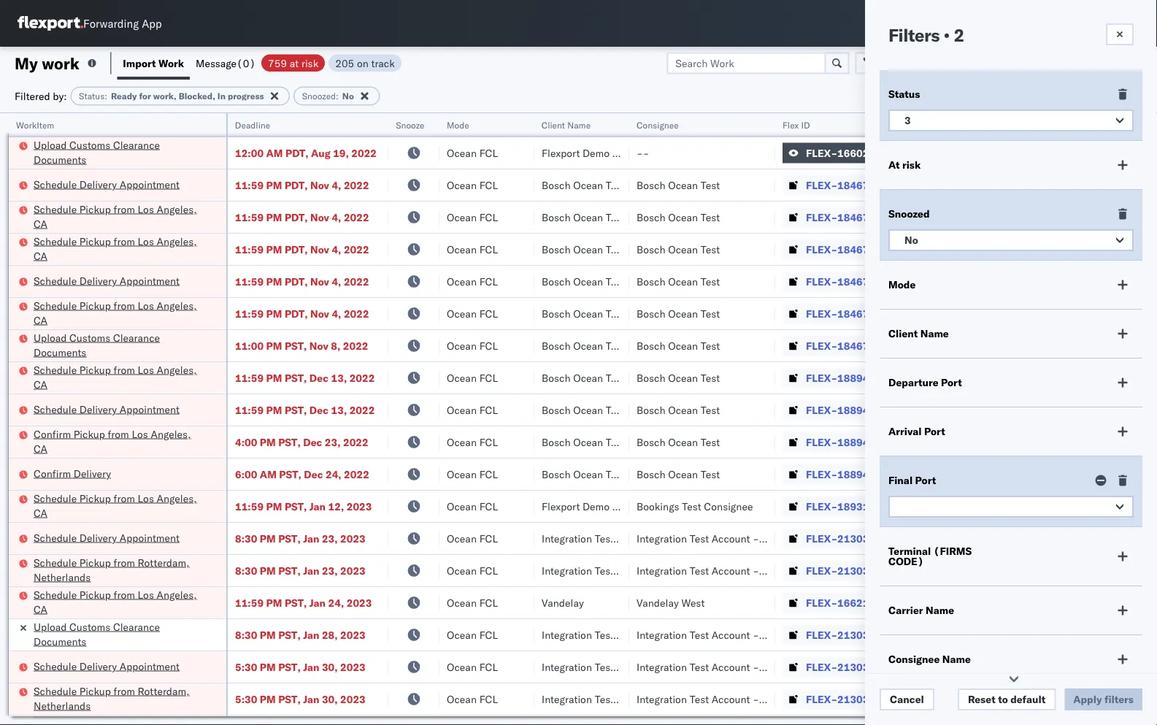 Task type: locate. For each thing, give the bounding box(es) containing it.
snooze
[[396, 119, 425, 130]]

schedule pickup from rotterdam, netherlands button for 8:30 pm pst, jan 23, 2023
[[34, 555, 207, 586]]

schedule pickup from los angeles, ca link for 6th schedule pickup from los angeles, ca button
[[34, 588, 207, 617]]

8:30 down 6:00
[[235, 532, 257, 545]]

23, up 11:59 pm pst, jan 24, 2023
[[322, 564, 338, 577]]

cancel button
[[880, 689, 935, 711]]

1 vertical spatial demo
[[583, 500, 610, 513]]

2 8:30 from the top
[[235, 564, 257, 577]]

0 vertical spatial 23,
[[325, 436, 341, 448]]

1 schedule pickup from los angeles, ca link from the top
[[34, 202, 207, 231]]

los for 6th schedule pickup from los angeles, ca button from the bottom
[[138, 203, 154, 215]]

2 13, from the top
[[331, 404, 347, 416]]

1 vertical spatial schedule pickup from rotterdam, netherlands
[[34, 685, 190, 712]]

8:30 up 11:59 pm pst, jan 24, 2023
[[235, 564, 257, 577]]

17 ocean fcl from the top
[[447, 661, 498, 673]]

12:00
[[235, 146, 264, 159]]

mode inside button
[[447, 119, 469, 130]]

6 schedule pickup from los angeles, ca link from the top
[[34, 588, 207, 617]]

0 vertical spatial rotterdam,
[[138, 556, 190, 569]]

3 lhuu7894563, from the top
[[900, 435, 975, 448]]

1 schedule from the top
[[34, 178, 77, 191]]

Search Work text field
[[667, 52, 826, 74]]

resize handle column header for flex id
[[875, 113, 892, 725]]

mode
[[447, 119, 469, 130], [889, 278, 916, 291]]

0 vertical spatial gvcu5265864
[[900, 532, 972, 544]]

nyku9743990 down consignee name
[[900, 692, 972, 705]]

flexport for --
[[542, 146, 580, 159]]

1 flex-1889466 from the top
[[806, 371, 882, 384]]

1 vertical spatial flex-2130384
[[806, 693, 882, 706]]

los for 5th schedule pickup from los angeles, ca button from the top of the page
[[138, 492, 154, 505]]

consignee inside button
[[637, 119, 679, 130]]

1 horizontal spatial client name
[[889, 327, 949, 340]]

5:30 pm pst, jan 30, 2023
[[235, 661, 366, 673], [235, 693, 366, 706]]

1 confirm from the top
[[34, 428, 71, 440]]

status
[[889, 88, 920, 100], [79, 91, 105, 102]]

no button
[[889, 229, 1134, 251]]

pm
[[266, 179, 282, 191], [266, 211, 282, 223], [266, 243, 282, 256], [266, 275, 282, 288], [266, 307, 282, 320], [266, 339, 282, 352], [266, 371, 282, 384], [266, 404, 282, 416], [260, 436, 276, 448], [266, 500, 282, 513], [260, 532, 276, 545], [260, 564, 276, 577], [266, 596, 282, 609], [260, 628, 276, 641], [260, 661, 276, 673], [260, 693, 276, 706]]

flex-2130384
[[806, 661, 882, 673], [806, 693, 882, 706]]

5 schedule delivery appointment link from the top
[[34, 659, 180, 674]]

hlxu6269489, for 5th schedule pickup from los angeles, ca button from the bottom of the page
[[977, 242, 1052, 255]]

8:30 pm pst, jan 23, 2023 down 11:59 pm pst, jan 12, 2023
[[235, 532, 366, 545]]

2 vertical spatial documents
[[34, 635, 86, 648]]

1 vertical spatial client name
[[889, 327, 949, 340]]

1 vertical spatial schedule pickup from rotterdam, netherlands link
[[34, 684, 207, 713]]

0 vertical spatial test123456
[[995, 179, 1056, 191]]

documents
[[34, 153, 86, 166], [34, 346, 86, 359], [34, 635, 86, 648]]

0 vertical spatial 11:59 pm pst, dec 13, 2022
[[235, 371, 375, 384]]

4 4, from the top
[[332, 275, 341, 288]]

0 horizontal spatial numbers
[[900, 125, 936, 136]]

schedule pickup from los angeles, ca for 6th schedule pickup from los angeles, ca button from the bottom
[[34, 203, 197, 230]]

1 horizontal spatial vandelay
[[637, 596, 679, 609]]

1 horizontal spatial :
[[336, 91, 339, 102]]

vandelay for vandelay
[[542, 596, 584, 609]]

1 vertical spatial snoozed
[[889, 207, 930, 220]]

--
[[637, 146, 650, 159]]

confirm down confirm pickup from los angeles, ca
[[34, 467, 71, 480]]

1 vertical spatial no
[[905, 234, 919, 246]]

schedule pickup from los angeles, ca for 6th schedule pickup from los angeles, ca button
[[34, 588, 197, 616]]

ca
[[34, 217, 47, 230], [34, 249, 47, 262], [34, 314, 47, 326], [34, 378, 47, 391], [34, 442, 47, 455], [34, 506, 47, 519], [34, 603, 47, 616]]

11:59 pm pdt, nov 4, 2022 for 4th schedule pickup from los angeles, ca button from the bottom
[[235, 307, 369, 320]]

23, for confirm pickup from los angeles, ca
[[325, 436, 341, 448]]

schedule delivery appointment link for maeu9408431
[[34, 531, 180, 545]]

pickup
[[79, 203, 111, 215], [79, 235, 111, 248], [79, 299, 111, 312], [79, 363, 111, 376], [74, 428, 105, 440], [79, 492, 111, 505], [79, 556, 111, 569], [79, 588, 111, 601], [79, 685, 111, 697]]

4 ceau7522281, from the top
[[900, 275, 975, 287]]

0 vertical spatial 8:30 pm pst, jan 23, 2023
[[235, 532, 366, 545]]

no inside button
[[905, 234, 919, 246]]

0 vertical spatial 5:30
[[235, 661, 257, 673]]

los for 5th schedule pickup from los angeles, ca button from the bottom of the page
[[138, 235, 154, 248]]

flex-1846748
[[806, 179, 882, 191], [806, 211, 882, 223], [806, 243, 882, 256], [806, 275, 882, 288], [806, 307, 882, 320], [806, 339, 882, 352]]

2130384 up cancel button
[[838, 661, 882, 673]]

app
[[142, 16, 162, 30]]

1 test123456 from the top
[[995, 179, 1056, 191]]

1 horizontal spatial numbers
[[1048, 119, 1084, 130]]

13, down the 8, on the top left of page
[[331, 371, 347, 384]]

flex-1662119
[[806, 596, 882, 609]]

snoozed down at risk
[[889, 207, 930, 220]]

upload for 11:00 pm pst, nov 8, 2022
[[34, 331, 67, 344]]

4 1889466 from the top
[[838, 468, 882, 481]]

los inside confirm pickup from los angeles, ca
[[132, 428, 148, 440]]

angeles,
[[157, 203, 197, 215], [157, 235, 197, 248], [157, 299, 197, 312], [157, 363, 197, 376], [151, 428, 191, 440], [157, 492, 197, 505], [157, 588, 197, 601]]

dec up 11:59 pm pst, jan 12, 2023
[[304, 468, 323, 481]]

vandelay
[[542, 596, 584, 609], [637, 596, 679, 609]]

hlxu6269489, for 4th schedule pickup from los angeles, ca button from the bottom
[[977, 307, 1052, 320]]

flex-2130384 for schedule delivery appointment
[[806, 661, 882, 673]]

2130387 down 1893174
[[838, 532, 882, 545]]

confirm up confirm delivery
[[34, 428, 71, 440]]

5 hlxu8034992 from the top
[[1055, 307, 1126, 320]]

resize handle column header for container numbers
[[970, 113, 987, 725]]

1 5:30 from the top
[[235, 661, 257, 673]]

1 vertical spatial 8:30 pm pst, jan 23, 2023
[[235, 564, 366, 577]]

2 schedule pickup from rotterdam, netherlands from the top
[[34, 685, 190, 712]]

1 horizontal spatial snoozed
[[889, 207, 930, 220]]

rotterdam, for 5:30 pm pst, jan 30, 2023
[[138, 685, 190, 697]]

1 schedule delivery appointment from the top
[[34, 178, 180, 191]]

0 horizontal spatial snoozed
[[302, 91, 336, 102]]

1 vertical spatial 5:30 pm pst, jan 30, 2023
[[235, 693, 366, 706]]

maeu9408431 up default
[[995, 628, 1069, 641]]

0 vertical spatial client name
[[542, 119, 591, 130]]

flex-2130387 down flex-1893174
[[806, 532, 882, 545]]

schedule pickup from rotterdam, netherlands link
[[34, 555, 207, 585], [34, 684, 207, 713]]

1 vertical spatial test123456
[[995, 243, 1056, 256]]

1 vertical spatial gvcu5265864
[[900, 564, 972, 577]]

upload customs clearance documents
[[34, 138, 160, 166], [34, 331, 160, 359], [34, 620, 160, 648]]

0 vertical spatial port
[[941, 376, 962, 389]]

0 vertical spatial schedule pickup from rotterdam, netherlands link
[[34, 555, 207, 585]]

6 ceau7522281, from the top
[[900, 339, 975, 352]]

23,
[[325, 436, 341, 448], [322, 532, 338, 545], [322, 564, 338, 577]]

2 vertical spatial customs
[[69, 620, 110, 633]]

1 upload customs clearance documents button from the top
[[34, 138, 207, 168]]

1 vertical spatial schedule pickup from rotterdam, netherlands button
[[34, 684, 207, 715]]

lhuu7894563, up the final port
[[900, 435, 975, 448]]

demo left the bookings
[[583, 500, 610, 513]]

4 1846748 from the top
[[838, 275, 882, 288]]

11:59 for 6th schedule pickup from los angeles, ca button
[[235, 596, 264, 609]]

schedule delivery appointment for abcdefg78456546
[[34, 403, 180, 416]]

gvcu5265864 up consignee name
[[900, 628, 972, 641]]

1 vertical spatial flex-2130387
[[806, 564, 882, 577]]

4 flex-1846748 from the top
[[806, 275, 882, 288]]

9 schedule from the top
[[34, 531, 77, 544]]

2 flex-2130384 from the top
[[806, 693, 882, 706]]

24,
[[326, 468, 342, 481], [328, 596, 344, 609]]

status for status : ready for work, blocked, in progress
[[79, 91, 105, 102]]

rotterdam, for 8:30 pm pst, jan 23, 2023
[[138, 556, 190, 569]]

snoozed
[[302, 91, 336, 102], [889, 207, 930, 220]]

angeles, for 6th schedule pickup from los angeles, ca button from the bottom
[[157, 203, 197, 215]]

confirm
[[34, 428, 71, 440], [34, 467, 71, 480]]

2 schedule pickup from los angeles, ca link from the top
[[34, 234, 207, 263]]

0 vertical spatial 30,
[[322, 661, 338, 673]]

status up 3
[[889, 88, 920, 100]]

lhuu7894563, up arrival port at bottom right
[[900, 371, 975, 384]]

2 schedule delivery appointment link from the top
[[34, 274, 180, 288]]

2 4, from the top
[[332, 211, 341, 223]]

1 horizontal spatial mode
[[889, 278, 916, 291]]

0 vertical spatial client
[[542, 119, 566, 130]]

jan
[[310, 500, 326, 513], [303, 532, 319, 545], [303, 564, 319, 577], [310, 596, 326, 609], [303, 628, 319, 641], [303, 661, 319, 673], [303, 693, 319, 706]]

2130387 down 1662119
[[838, 628, 882, 641]]

confirm for confirm pickup from los angeles, ca
[[34, 428, 71, 440]]

3 schedule delivery appointment button from the top
[[34, 402, 180, 418]]

8 schedule from the top
[[34, 492, 77, 505]]

-
[[637, 146, 643, 159], [643, 146, 650, 159], [753, 532, 759, 545], [753, 564, 759, 577], [753, 628, 759, 641], [753, 661, 759, 673], [753, 693, 759, 706]]

2 vertical spatial upload
[[34, 620, 67, 633]]

0 vertical spatial 2130387
[[838, 532, 882, 545]]

1 vertical spatial flexport demo consignee
[[542, 500, 662, 513]]

11:59 pm pst, dec 13, 2022 up 4:00 pm pst, dec 23, 2022
[[235, 404, 375, 416]]

schedule pickup from los angeles, ca button
[[34, 202, 207, 233], [34, 234, 207, 265], [34, 298, 207, 329], [34, 363, 207, 393], [34, 491, 207, 522], [34, 588, 207, 618]]

2130384 left cancel
[[838, 693, 882, 706]]

2 vertical spatial upload customs clearance documents
[[34, 620, 160, 648]]

2 upload customs clearance documents button from the top
[[34, 330, 207, 361]]

ocean
[[447, 146, 477, 159], [447, 179, 477, 191], [573, 179, 603, 191], [668, 179, 698, 191], [447, 211, 477, 223], [573, 211, 603, 223], [668, 211, 698, 223], [447, 243, 477, 256], [573, 243, 603, 256], [668, 243, 698, 256], [447, 275, 477, 288], [573, 275, 603, 288], [668, 275, 698, 288], [447, 307, 477, 320], [573, 307, 603, 320], [668, 307, 698, 320], [447, 339, 477, 352], [573, 339, 603, 352], [668, 339, 698, 352], [447, 371, 477, 384], [573, 371, 603, 384], [668, 371, 698, 384], [447, 404, 477, 416], [573, 404, 603, 416], [668, 404, 698, 416], [447, 436, 477, 448], [573, 436, 603, 448], [668, 436, 698, 448], [447, 468, 477, 481], [573, 468, 603, 481], [668, 468, 698, 481], [447, 500, 477, 513], [447, 532, 477, 545], [447, 564, 477, 577], [447, 596, 477, 609], [447, 628, 477, 641], [447, 661, 477, 673], [447, 693, 477, 706]]

6 ca from the top
[[34, 506, 47, 519]]

maeu9408431 down maeu9736123 at bottom
[[995, 532, 1069, 545]]

2 vertical spatial test123456
[[995, 307, 1056, 320]]

1 schedule delivery appointment button from the top
[[34, 177, 180, 193]]

nyku9743990 for schedule pickup from rotterdam, netherlands
[[900, 692, 972, 705]]

appointment for test123456
[[120, 178, 180, 191]]

flexport demo consignee for bookings
[[542, 500, 662, 513]]

1 netherlands from the top
[[34, 571, 91, 584]]

0 vertical spatial confirm
[[34, 428, 71, 440]]

maeu9408431 for 8:30 pm pst, jan 23, 2023
[[995, 532, 1069, 545]]

1 vertical spatial upload
[[34, 331, 67, 344]]

snoozed : no
[[302, 91, 354, 102]]

from for 5th schedule pickup from los angeles, ca button from the bottom of the page
[[114, 235, 135, 248]]

numbers inside container numbers
[[900, 125, 936, 136]]

1 vertical spatial upload customs clearance documents button
[[34, 330, 207, 361]]

forwarding app link
[[18, 16, 162, 31]]

6 11:59 from the top
[[235, 371, 264, 384]]

maeu9408431
[[995, 532, 1069, 545], [995, 628, 1069, 641]]

nov for 5th schedule pickup from los angeles, ca button from the bottom of the page
[[310, 243, 329, 256]]

5:30 pm pst, jan 30, 2023 for schedule delivery appointment
[[235, 661, 366, 673]]

schedule pickup from rotterdam, netherlands button for 5:30 pm pst, jan 30, 2023
[[34, 684, 207, 715]]

schedule pickup from los angeles, ca link for 5th schedule pickup from los angeles, ca button from the top of the page
[[34, 491, 207, 520]]

schedule pickup from los angeles, ca link for 4th schedule pickup from los angeles, ca button from the bottom
[[34, 298, 207, 328]]

flex-1846748 for 4th schedule pickup from los angeles, ca button from the bottom
[[806, 307, 882, 320]]

23, up the 6:00 am pst, dec 24, 2022
[[325, 436, 341, 448]]

am
[[266, 146, 283, 159], [260, 468, 277, 481]]

3 4, from the top
[[332, 243, 341, 256]]

customs for 12:00 am pdt, aug 19, 2022
[[69, 138, 110, 151]]

11:59 for 5th schedule pickup from los angeles, ca button from the top of the page
[[235, 500, 264, 513]]

flex-2130384 for schedule pickup from rotterdam, netherlands
[[806, 693, 882, 706]]

1 vertical spatial 5:30
[[235, 693, 257, 706]]

1 vertical spatial confirm
[[34, 467, 71, 480]]

file exception button
[[886, 52, 986, 74], [886, 52, 986, 74]]

numbers up the ymluw236679313
[[1048, 119, 1084, 130]]

snoozed up deadline button
[[302, 91, 336, 102]]

clearance
[[113, 138, 160, 151], [113, 331, 160, 344], [113, 620, 160, 633]]

angeles, inside confirm pickup from los angeles, ca
[[151, 428, 191, 440]]

1 vertical spatial 2130384
[[838, 693, 882, 706]]

1 flex-2130384 from the top
[[806, 661, 882, 673]]

maeu9408431 for 8:30 pm pst, jan 28, 2023
[[995, 628, 1069, 641]]

caiu7969337
[[900, 146, 968, 159]]

confirm inside confirm delivery link
[[34, 467, 71, 480]]

13, up 4:00 pm pst, dec 23, 2022
[[331, 404, 347, 416]]

netherlands
[[34, 571, 91, 584], [34, 699, 91, 712]]

8:30 pm pst, jan 23, 2023 up 11:59 pm pst, jan 24, 2023
[[235, 564, 366, 577]]

mode button
[[440, 116, 520, 131]]

from inside confirm pickup from los angeles, ca
[[108, 428, 129, 440]]

0 vertical spatial 13,
[[331, 371, 347, 384]]

1 karl from the top
[[762, 532, 781, 545]]

5 schedule pickup from los angeles, ca link from the top
[[34, 491, 207, 520]]

demo for bookings
[[583, 500, 610, 513]]

1 vertical spatial netherlands
[[34, 699, 91, 712]]

1 lhuu7894563, from the top
[[900, 371, 975, 384]]

12:00 am pdt, aug 19, 2022
[[235, 146, 377, 159]]

1 upload customs clearance documents link from the top
[[34, 138, 207, 167]]

11:59 pm pst, jan 12, 2023
[[235, 500, 372, 513]]

batch action
[[1076, 57, 1140, 69]]

clearance for 12:00 am pdt, aug 19, 2022
[[113, 138, 160, 151]]

4 schedule delivery appointment button from the top
[[34, 531, 180, 547]]

1 rotterdam, from the top
[[138, 556, 190, 569]]

port for final port
[[916, 474, 937, 487]]

angeles, for 4th schedule pickup from los angeles, ca button from the top
[[157, 363, 197, 376]]

0 vertical spatial risk
[[302, 57, 319, 69]]

0 vertical spatial flexport
[[542, 146, 580, 159]]

departure
[[889, 376, 939, 389]]

resize handle column header for mode
[[517, 113, 535, 725]]

1 nyku9743990 from the top
[[900, 660, 972, 673]]

0 horizontal spatial status
[[79, 91, 105, 102]]

work
[[42, 53, 80, 73]]

los for 6th schedule pickup from los angeles, ca button
[[138, 588, 154, 601]]

1 vertical spatial flexport
[[542, 500, 580, 513]]

1 vertical spatial 23,
[[322, 532, 338, 545]]

port right departure
[[941, 376, 962, 389]]

11:59 pm pst, dec 13, 2022 down 11:00 pm pst, nov 8, 2022
[[235, 371, 375, 384]]

6 schedule from the top
[[34, 363, 77, 376]]

2 vertical spatial 2130387
[[838, 628, 882, 641]]

1 horizontal spatial status
[[889, 88, 920, 100]]

numbers down container
[[900, 125, 936, 136]]

4 flex-1889466 from the top
[[806, 468, 882, 481]]

30, for schedule delivery appointment
[[322, 661, 338, 673]]

4 hlxu8034992 from the top
[[1055, 275, 1126, 287]]

205
[[335, 57, 354, 69]]

0 vertical spatial 24,
[[326, 468, 342, 481]]

: left ready
[[105, 91, 107, 102]]

port right arrival
[[925, 425, 946, 438]]

0 horizontal spatial risk
[[302, 57, 319, 69]]

ceau7522281, hlxu6269489, hlxu8034992
[[900, 178, 1126, 191], [900, 210, 1126, 223], [900, 242, 1126, 255], [900, 275, 1126, 287], [900, 307, 1126, 320], [900, 339, 1126, 352]]

angeles, for 5th schedule pickup from los angeles, ca button from the bottom of the page
[[157, 235, 197, 248]]

205 on track
[[335, 57, 395, 69]]

flexport demo consignee
[[542, 146, 662, 159], [542, 500, 662, 513]]

2 zimu3048342 from the top
[[995, 693, 1064, 706]]

3 clearance from the top
[[113, 620, 160, 633]]

flex-2130384 down flex-1662119
[[806, 661, 882, 673]]

3 1846748 from the top
[[838, 243, 882, 256]]

1 vertical spatial 13,
[[331, 404, 347, 416]]

2 maeu9408431 from the top
[[995, 628, 1069, 641]]

1 vertical spatial rotterdam,
[[138, 685, 190, 697]]

2 11:59 pm pst, dec 13, 2022 from the top
[[235, 404, 375, 416]]

lhuu7894563, down departure port
[[900, 403, 975, 416]]

1 horizontal spatial client
[[889, 327, 918, 340]]

0 vertical spatial zimu3048342
[[995, 661, 1064, 673]]

flexport demo consignee for -
[[542, 146, 662, 159]]

1 vertical spatial customs
[[69, 331, 110, 344]]

forwarding app
[[83, 16, 162, 30]]

0 vertical spatial schedule pickup from rotterdam, netherlands
[[34, 556, 190, 584]]

5:30 pm pst, jan 30, 2023 for schedule pickup from rotterdam, netherlands
[[235, 693, 366, 706]]

ca inside confirm pickup from los angeles, ca
[[34, 442, 47, 455]]

demo down client name button
[[583, 146, 610, 159]]

1 vertical spatial maeu9408431
[[995, 628, 1069, 641]]

1 vertical spatial 8:30
[[235, 564, 257, 577]]

2130387
[[838, 532, 882, 545], [838, 564, 882, 577], [838, 628, 882, 641]]

0 vertical spatial upload customs clearance documents
[[34, 138, 160, 166]]

2023
[[347, 500, 372, 513], [340, 532, 366, 545], [340, 564, 366, 577], [347, 596, 372, 609], [340, 628, 366, 641], [340, 661, 366, 673], [340, 693, 366, 706]]

flex-1889466 button
[[783, 368, 885, 388], [783, 368, 885, 388], [783, 400, 885, 420], [783, 400, 885, 420], [783, 432, 885, 452], [783, 432, 885, 452], [783, 464, 885, 485], [783, 464, 885, 485]]

24, up 28,
[[328, 596, 344, 609]]

3 1889466 from the top
[[838, 436, 882, 448]]

status right by:
[[79, 91, 105, 102]]

2 vertical spatial gvcu5265864
[[900, 628, 972, 641]]

flex-2130384 left cancel
[[806, 693, 882, 706]]

1 vertical spatial 2130387
[[838, 564, 882, 577]]

1 vertical spatial 24,
[[328, 596, 344, 609]]

0 vertical spatial 8:30
[[235, 532, 257, 545]]

container numbers button
[[892, 110, 973, 137]]

2 vertical spatial flex-2130387
[[806, 628, 882, 641]]

7 ca from the top
[[34, 603, 47, 616]]

nyku9743990 for schedule delivery appointment
[[900, 660, 972, 673]]

flexport for bookings test consignee
[[542, 500, 580, 513]]

resize handle column header
[[209, 113, 226, 725], [371, 113, 389, 725], [422, 113, 440, 725], [517, 113, 535, 725], [612, 113, 630, 725], [758, 113, 776, 725], [875, 113, 892, 725], [970, 113, 987, 725], [1131, 113, 1149, 725]]

bosch ocean test
[[542, 179, 625, 191], [637, 179, 720, 191], [542, 211, 625, 223], [637, 211, 720, 223], [542, 243, 625, 256], [637, 243, 720, 256], [542, 275, 625, 288], [637, 275, 720, 288], [542, 307, 625, 320], [637, 307, 720, 320], [542, 339, 625, 352], [637, 339, 720, 352], [542, 371, 625, 384], [637, 371, 720, 384], [542, 404, 625, 416], [637, 404, 720, 416], [542, 436, 625, 448], [637, 436, 720, 448], [542, 468, 625, 481], [637, 468, 720, 481]]

0 vertical spatial upload
[[34, 138, 67, 151]]

2 confirm from the top
[[34, 467, 71, 480]]

3 ca from the top
[[34, 314, 47, 326]]

5 11:59 pm pdt, nov 4, 2022 from the top
[[235, 307, 369, 320]]

4 uetu5238478 from the top
[[978, 467, 1049, 480]]

schedule pickup from rotterdam, netherlands button
[[34, 555, 207, 586], [34, 684, 207, 715]]

0 vertical spatial maeu9408431
[[995, 532, 1069, 545]]

1 8:30 from the top
[[235, 532, 257, 545]]

client inside button
[[542, 119, 566, 130]]

upload customs clearance documents link for 12:00 am pdt, aug 19, 2022
[[34, 138, 207, 167]]

2 ocean fcl from the top
[[447, 179, 498, 191]]

2130387 up 1662119
[[838, 564, 882, 577]]

12 fcl from the top
[[480, 500, 498, 513]]

0 horizontal spatial :
[[105, 91, 107, 102]]

flex-1846748 for upload customs clearance documents button for 11:00 pm pst, nov 8, 2022
[[806, 339, 882, 352]]

upload customs clearance documents for 12:00 am pdt, aug 19, 2022
[[34, 138, 160, 166]]

resize handle column header for client name
[[612, 113, 630, 725]]

0 horizontal spatial client name
[[542, 119, 591, 130]]

schedule pickup from rotterdam, netherlands link for 8:30
[[34, 555, 207, 585]]

2 vertical spatial 23,
[[322, 564, 338, 577]]

2 integration from the top
[[637, 564, 687, 577]]

11:59 pm pdt, nov 4, 2022
[[235, 179, 369, 191], [235, 211, 369, 223], [235, 243, 369, 256], [235, 275, 369, 288], [235, 307, 369, 320]]

reset
[[968, 693, 996, 706]]

angeles, for 6th schedule pickup from los angeles, ca button
[[157, 588, 197, 601]]

flex-2130387 down flex-1662119
[[806, 628, 882, 641]]

5 schedule pickup from los angeles, ca from the top
[[34, 492, 197, 519]]

23, down 12,
[[322, 532, 338, 545]]

account
[[712, 532, 750, 545], [712, 564, 750, 577], [712, 628, 750, 641], [712, 661, 750, 673], [712, 693, 750, 706]]

nyku9743990 up cancel
[[900, 660, 972, 673]]

15 ocean fcl from the top
[[447, 596, 498, 609]]

maeu9736123
[[995, 500, 1069, 513]]

schedule delivery appointment button for maeu9408431
[[34, 531, 180, 547]]

1 vertical spatial documents
[[34, 346, 86, 359]]

dec up the 6:00 am pst, dec 24, 2022
[[303, 436, 322, 448]]

1 vertical spatial zimu3048342
[[995, 693, 1064, 706]]

delivery inside button
[[74, 467, 111, 480]]

documents for 12:00
[[34, 153, 86, 166]]

2 flex-1846748 from the top
[[806, 211, 882, 223]]

lhuu7894563, up msdu7304509
[[900, 467, 975, 480]]

1 integration test account - karl lagerfeld from the top
[[637, 532, 827, 545]]

1 clearance from the top
[[113, 138, 160, 151]]

flex-1846748 for 5th schedule pickup from los angeles, ca button from the bottom of the page
[[806, 243, 882, 256]]

2 vandelay from the left
[[637, 596, 679, 609]]

los for 4th schedule pickup from los angeles, ca button from the bottom
[[138, 299, 154, 312]]

los for 4th schedule pickup from los angeles, ca button from the top
[[138, 363, 154, 376]]

9 resize handle column header from the left
[[1131, 113, 1149, 725]]

11:59 pm pdt, nov 4, 2022 for 5th schedule pickup from los angeles, ca button from the bottom of the page
[[235, 243, 369, 256]]

1 schedule pickup from rotterdam, netherlands from the top
[[34, 556, 190, 584]]

1 horizontal spatial no
[[905, 234, 919, 246]]

24, up 12,
[[326, 468, 342, 481]]

0 horizontal spatial mode
[[447, 119, 469, 130]]

at
[[889, 158, 900, 171]]

8:30 down 11:59 pm pst, jan 24, 2023
[[235, 628, 257, 641]]

0 vertical spatial upload customs clearance documents button
[[34, 138, 207, 168]]

resize handle column header for consignee
[[758, 113, 776, 725]]

import work
[[123, 57, 184, 69]]

0 vertical spatial snoozed
[[302, 91, 336, 102]]

0 vertical spatial 5:30 pm pst, jan 30, 2023
[[235, 661, 366, 673]]

0 vertical spatial mode
[[447, 119, 469, 130]]

confirm inside confirm pickup from los angeles, ca
[[34, 428, 71, 440]]

1 vertical spatial upload customs clearance documents
[[34, 331, 160, 359]]

port right final
[[916, 474, 937, 487]]

2130384 for schedule delivery appointment
[[838, 661, 882, 673]]

1 vertical spatial upload customs clearance documents link
[[34, 330, 207, 360]]

1 vertical spatial am
[[260, 468, 277, 481]]

documents for 11:00
[[34, 346, 86, 359]]

flex-
[[806, 146, 838, 159], [806, 179, 838, 191], [806, 211, 838, 223], [806, 243, 838, 256], [806, 275, 838, 288], [806, 307, 838, 320], [806, 339, 838, 352], [806, 371, 838, 384], [806, 404, 838, 416], [806, 436, 838, 448], [806, 468, 838, 481], [806, 500, 838, 513], [806, 532, 838, 545], [806, 564, 838, 577], [806, 596, 838, 609], [806, 628, 838, 641], [806, 661, 838, 673], [806, 693, 838, 706]]

am right 12:00
[[266, 146, 283, 159]]

integration for 5:30's the schedule pickup from rotterdam, netherlands link
[[637, 693, 687, 706]]

container
[[900, 114, 939, 125]]

schedule pickup from los angeles, ca link for 5th schedule pickup from los angeles, ca button from the bottom of the page
[[34, 234, 207, 263]]

client name inside button
[[542, 119, 591, 130]]

schedule
[[34, 178, 77, 191], [34, 203, 77, 215], [34, 235, 77, 248], [34, 274, 77, 287], [34, 299, 77, 312], [34, 363, 77, 376], [34, 403, 77, 416], [34, 492, 77, 505], [34, 531, 77, 544], [34, 556, 77, 569], [34, 588, 77, 601], [34, 660, 77, 673], [34, 685, 77, 697]]

1 vandelay from the left
[[542, 596, 584, 609]]

30,
[[322, 661, 338, 673], [322, 693, 338, 706]]

8,
[[331, 339, 341, 352]]

2 nyku9743990 from the top
[[900, 692, 972, 705]]

1 vertical spatial port
[[925, 425, 946, 438]]

demo for -
[[583, 146, 610, 159]]

hlxu6269489,
[[977, 178, 1052, 191], [977, 210, 1052, 223], [977, 242, 1052, 255], [977, 275, 1052, 287], [977, 307, 1052, 320], [977, 339, 1052, 352]]

am right 6:00
[[260, 468, 277, 481]]

pst,
[[285, 339, 307, 352], [285, 371, 307, 384], [285, 404, 307, 416], [278, 436, 301, 448], [279, 468, 302, 481], [285, 500, 307, 513], [278, 532, 301, 545], [278, 564, 301, 577], [285, 596, 307, 609], [278, 628, 301, 641], [278, 661, 301, 673], [278, 693, 301, 706]]

flex-1846748 for 6th schedule pickup from los angeles, ca button from the bottom
[[806, 211, 882, 223]]

uetu5238478
[[978, 371, 1049, 384], [978, 403, 1049, 416], [978, 435, 1049, 448], [978, 467, 1049, 480]]

0 vertical spatial demo
[[583, 146, 610, 159]]

import work button
[[117, 47, 190, 80]]

2 documents from the top
[[34, 346, 86, 359]]

2 5:30 pm pst, jan 30, 2023 from the top
[[235, 693, 366, 706]]

0 vertical spatial upload customs clearance documents link
[[34, 138, 207, 167]]

9 fcl from the top
[[480, 404, 498, 416]]

0 vertical spatial documents
[[34, 153, 86, 166]]

2 vertical spatial 8:30
[[235, 628, 257, 641]]

4 schedule pickup from los angeles, ca link from the top
[[34, 363, 207, 392]]

7 11:59 from the top
[[235, 404, 264, 416]]

lhuu7894563, uetu5238478
[[900, 371, 1049, 384], [900, 403, 1049, 416], [900, 435, 1049, 448], [900, 467, 1049, 480]]

5 fcl from the top
[[480, 275, 498, 288]]

dec up 4:00 pm pst, dec 23, 2022
[[310, 404, 329, 416]]

2 upload from the top
[[34, 331, 67, 344]]

1 schedule pickup from rotterdam, netherlands link from the top
[[34, 555, 207, 585]]

schedule delivery appointment for maeu9408431
[[34, 531, 180, 544]]

3 upload customs clearance documents from the top
[[34, 620, 160, 648]]

: down 205 on the left top of the page
[[336, 91, 339, 102]]

0 vertical spatial am
[[266, 146, 283, 159]]

2 fcl from the top
[[480, 179, 498, 191]]

0 vertical spatial netherlands
[[34, 571, 91, 584]]

4 schedule delivery appointment from the top
[[34, 531, 180, 544]]

2 schedule pickup from los angeles, ca from the top
[[34, 235, 197, 262]]

1 vertical spatial 11:59 pm pst, dec 13, 2022
[[235, 404, 375, 416]]

flex-2130387 up flex-1662119
[[806, 564, 882, 577]]

0 horizontal spatial client
[[542, 119, 566, 130]]

ceau7522281,
[[900, 178, 975, 191], [900, 210, 975, 223], [900, 242, 975, 255], [900, 275, 975, 287], [900, 307, 975, 320], [900, 339, 975, 352]]

0 horizontal spatial vandelay
[[542, 596, 584, 609]]

schedule delivery appointment
[[34, 178, 180, 191], [34, 274, 180, 287], [34, 403, 180, 416], [34, 531, 180, 544], [34, 660, 180, 673]]

port for departure port
[[941, 376, 962, 389]]

0 vertical spatial nyku9743990
[[900, 660, 972, 673]]

pdt,
[[286, 146, 309, 159], [285, 179, 308, 191], [285, 211, 308, 223], [285, 243, 308, 256], [285, 275, 308, 288], [285, 307, 308, 320]]

no
[[342, 91, 354, 102], [905, 234, 919, 246]]

gvcu5265864 up terminal (firms code)
[[900, 532, 972, 544]]

2 customs from the top
[[69, 331, 110, 344]]

name inside button
[[568, 119, 591, 130]]

1 maeu9408431 from the top
[[995, 532, 1069, 545]]

gvcu5265864 down (firms
[[900, 564, 972, 577]]

0 vertical spatial schedule pickup from rotterdam, netherlands button
[[34, 555, 207, 586]]

in
[[218, 91, 226, 102]]



Task type: vqa. For each thing, say whether or not it's contained in the screenshot.


Task type: describe. For each thing, give the bounding box(es) containing it.
1 uetu5238478 from the top
[[978, 371, 1049, 384]]

1662119
[[838, 596, 882, 609]]

3 button
[[889, 110, 1134, 131]]

abcd1234560
[[900, 596, 972, 609]]

11:59 for 5th schedule pickup from los angeles, ca button from the bottom of the page
[[235, 243, 264, 256]]

1 flex-1846748 from the top
[[806, 179, 882, 191]]

7 schedule from the top
[[34, 403, 77, 416]]

2 account from the top
[[712, 564, 750, 577]]

schedule pickup from rotterdam, netherlands link for 5:30
[[34, 684, 207, 713]]

1 2130387 from the top
[[838, 532, 882, 545]]

19,
[[333, 146, 349, 159]]

vandelay west
[[637, 596, 705, 609]]

confirm for confirm delivery
[[34, 467, 71, 480]]

from for confirm pickup from los angeles, ca button
[[108, 428, 129, 440]]

bookings test consignee
[[637, 500, 753, 513]]

karl for first schedule delivery appointment "button" from the bottom of the page
[[762, 661, 781, 673]]

4 11:59 pm pdt, nov 4, 2022 from the top
[[235, 275, 369, 288]]

11:00 pm pst, nov 8, 2022
[[235, 339, 368, 352]]

14 flex- from the top
[[806, 564, 838, 577]]

nov for 6th schedule pickup from los angeles, ca button from the bottom
[[310, 211, 329, 223]]

8:30 pm pst, jan 28, 2023
[[235, 628, 366, 641]]

13 flex- from the top
[[806, 532, 838, 545]]

5:30 for schedule delivery appointment
[[235, 661, 257, 673]]

on
[[357, 57, 369, 69]]

confirm pickup from los angeles, ca link
[[34, 427, 207, 456]]

6 ceau7522281, hlxu6269489, hlxu8034992 from the top
[[900, 339, 1126, 352]]

schedule pickup from rotterdam, netherlands for 5:30 pm pst, jan 30, 2023
[[34, 685, 190, 712]]

3 test123456 from the top
[[995, 307, 1056, 320]]

16 fcl from the top
[[480, 628, 498, 641]]

3 2130387 from the top
[[838, 628, 882, 641]]

to
[[999, 693, 1008, 706]]

2 8:30 pm pst, jan 23, 2023 from the top
[[235, 564, 366, 577]]

5 4, from the top
[[332, 307, 341, 320]]

1 gvcu5265864 from the top
[[900, 532, 972, 544]]

17 flex- from the top
[[806, 661, 838, 673]]

6 fcl from the top
[[480, 307, 498, 320]]

consignee name
[[889, 653, 971, 666]]

numbers for container numbers
[[900, 125, 936, 136]]

5 lagerfeld from the top
[[783, 693, 827, 706]]

8 ocean fcl from the top
[[447, 371, 498, 384]]

schedule delivery appointment link for test123456
[[34, 177, 180, 192]]

from for 4th schedule pickup from los angeles, ca button from the bottom
[[114, 299, 135, 312]]

nov for 4th schedule pickup from los angeles, ca button from the bottom
[[310, 307, 329, 320]]

confirm delivery link
[[34, 466, 111, 481]]

3 account from the top
[[712, 628, 750, 641]]

3 ocean fcl from the top
[[447, 211, 498, 223]]

schedule pickup from los angeles, ca link for 4th schedule pickup from los angeles, ca button from the top
[[34, 363, 207, 392]]

status for status
[[889, 88, 920, 100]]

3 documents from the top
[[34, 635, 86, 648]]

confirm delivery
[[34, 467, 111, 480]]

23, for schedule pickup from rotterdam, netherlands
[[322, 564, 338, 577]]

11 schedule from the top
[[34, 588, 77, 601]]

actions
[[1114, 119, 1144, 130]]

3 8:30 from the top
[[235, 628, 257, 641]]

from for 5th schedule pickup from los angeles, ca button from the top of the page
[[114, 492, 135, 505]]

filters • 2
[[889, 24, 965, 46]]

status : ready for work, blocked, in progress
[[79, 91, 264, 102]]

9 flex- from the top
[[806, 404, 838, 416]]

os
[[1116, 18, 1130, 29]]

message
[[196, 57, 237, 69]]

2 flex-2130387 from the top
[[806, 564, 882, 577]]

zimu3048342 for schedule pickup from rotterdam, netherlands
[[995, 693, 1064, 706]]

final port
[[889, 474, 937, 487]]

pickup inside confirm pickup from los angeles, ca
[[74, 428, 105, 440]]

from for 5:30 pm pst, jan 30, 2023 schedule pickup from rotterdam, netherlands button
[[114, 685, 135, 697]]

schedule pickup from los angeles, ca for 5th schedule pickup from los angeles, ca button from the top of the page
[[34, 492, 197, 519]]

3 upload customs clearance documents link from the top
[[34, 620, 207, 649]]

1 11:59 from the top
[[235, 179, 264, 191]]

integration for fifth "schedule delivery appointment" link from the top
[[637, 661, 687, 673]]

by:
[[53, 89, 67, 102]]

vandelay for vandelay west
[[637, 596, 679, 609]]

file
[[909, 57, 927, 69]]

flex
[[783, 119, 799, 130]]

28,
[[322, 628, 338, 641]]

2 test123456 from the top
[[995, 243, 1056, 256]]

(0)
[[237, 57, 256, 69]]

3 hlxu8034992 from the top
[[1055, 242, 1126, 255]]

(firms
[[934, 545, 972, 558]]

flex id
[[783, 119, 810, 130]]

759 at risk
[[268, 57, 319, 69]]

13 ocean fcl from the top
[[447, 532, 498, 545]]

upload customs clearance documents button for 11:00 pm pst, nov 8, 2022
[[34, 330, 207, 361]]

from for 8:30 pm pst, jan 23, 2023's schedule pickup from rotterdam, netherlands button
[[114, 556, 135, 569]]

2 schedule pickup from los angeles, ca button from the top
[[34, 234, 207, 265]]

my
[[15, 53, 38, 73]]

17 fcl from the top
[[480, 661, 498, 673]]

schedule pickup from rotterdam, netherlands for 8:30 pm pst, jan 23, 2023
[[34, 556, 190, 584]]

work,
[[153, 91, 177, 102]]

batch action button
[[1054, 52, 1149, 74]]

4 flex- from the top
[[806, 243, 838, 256]]

batch
[[1076, 57, 1105, 69]]

12 ocean fcl from the top
[[447, 500, 498, 513]]

id
[[802, 119, 810, 130]]

1 1846748 from the top
[[838, 179, 882, 191]]

30, for schedule pickup from rotterdam, netherlands
[[322, 693, 338, 706]]

flexport. image
[[18, 16, 83, 31]]

2 ca from the top
[[34, 249, 47, 262]]

11:59 for 4th schedule pickup from los angeles, ca button from the bottom
[[235, 307, 264, 320]]

import
[[123, 57, 156, 69]]

schedule pickup from los angeles, ca for 4th schedule pickup from los angeles, ca button from the bottom
[[34, 299, 197, 326]]

16 ocean fcl from the top
[[447, 628, 498, 641]]

Search Shipments (/) text field
[[878, 12, 1019, 34]]

8 fcl from the top
[[480, 371, 498, 384]]

numbers for mbl/mawb numbers
[[1048, 119, 1084, 130]]

3 fcl from the top
[[480, 211, 498, 223]]

10 fcl from the top
[[480, 436, 498, 448]]

2 lhuu7894563, from the top
[[900, 403, 975, 416]]

from for 6th schedule pickup from los angeles, ca button
[[114, 588, 135, 601]]

3
[[905, 114, 911, 127]]

dec down 11:00 pm pst, nov 8, 2022
[[310, 371, 329, 384]]

11:59 for 4th schedule pickup from los angeles, ca button from the top
[[235, 371, 264, 384]]

os button
[[1106, 7, 1140, 40]]

departure port
[[889, 376, 962, 389]]

arrival port
[[889, 425, 946, 438]]

5 schedule delivery appointment button from the top
[[34, 659, 180, 675]]

3 gvcu5265864 from the top
[[900, 628, 972, 641]]

hlxu6269489, for 6th schedule pickup from los angeles, ca button from the bottom
[[977, 210, 1052, 223]]

14 fcl from the top
[[480, 564, 498, 577]]

1 ceau7522281, from the top
[[900, 178, 975, 191]]

schedule delivery appointment button for abcdefg78456546
[[34, 402, 180, 418]]

1 horizontal spatial risk
[[903, 158, 921, 171]]

deadline button
[[228, 116, 374, 131]]

karl for 8:30 pm pst, jan 23, 2023's schedule pickup from rotterdam, netherlands button
[[762, 564, 781, 577]]

2 schedule delivery appointment button from the top
[[34, 274, 180, 290]]

15 flex- from the top
[[806, 596, 838, 609]]

file exception
[[909, 57, 977, 69]]

cancel
[[890, 693, 924, 706]]

24, for 2022
[[326, 468, 342, 481]]

mbl/mawb numbers button
[[987, 116, 1155, 131]]

11:59 pm pst, jan 24, 2023
[[235, 596, 372, 609]]

appointment for abcdefg78456546
[[120, 403, 180, 416]]

2130384 for schedule pickup from rotterdam, netherlands
[[838, 693, 882, 706]]

2 flex- from the top
[[806, 179, 838, 191]]

schedule delivery appointment button for test123456
[[34, 177, 180, 193]]

0 vertical spatial no
[[342, 91, 354, 102]]

4:00 pm pst, dec 23, 2022
[[235, 436, 369, 448]]

container numbers
[[900, 114, 939, 136]]

am for pdt,
[[266, 146, 283, 159]]

5 flex- from the top
[[806, 275, 838, 288]]

clearance for 11:00 pm pst, nov 8, 2022
[[113, 331, 160, 344]]

from for 6th schedule pickup from los angeles, ca button from the bottom
[[114, 203, 135, 215]]

2 ceau7522281, hlxu6269489, hlxu8034992 from the top
[[900, 210, 1126, 223]]

7 fcl from the top
[[480, 339, 498, 352]]

terminal
[[889, 545, 931, 558]]

zimu3048342 for schedule delivery appointment
[[995, 661, 1064, 673]]

5:30 for schedule pickup from rotterdam, netherlands
[[235, 693, 257, 706]]

1 ocean fcl from the top
[[447, 146, 498, 159]]

integration for the schedule pickup from rotterdam, netherlands link for 8:30
[[637, 564, 687, 577]]

3 upload from the top
[[34, 620, 67, 633]]

flex-1893174
[[806, 500, 882, 513]]

work
[[159, 57, 184, 69]]

1 11:59 pm pst, dec 13, 2022 from the top
[[235, 371, 375, 384]]

1 schedule pickup from los angeles, ca button from the top
[[34, 202, 207, 233]]

5 schedule from the top
[[34, 299, 77, 312]]

6:00
[[235, 468, 257, 481]]

upload for 12:00 am pdt, aug 19, 2022
[[34, 138, 67, 151]]

4 integration test account - karl lagerfeld from the top
[[637, 661, 827, 673]]

carrier name
[[889, 604, 955, 617]]

11:59 for 6th schedule pickup from los angeles, ca button from the bottom
[[235, 211, 264, 223]]

customs for 11:00 pm pst, nov 8, 2022
[[69, 331, 110, 344]]

west
[[682, 596, 705, 609]]

client name button
[[535, 116, 615, 131]]

1 fcl from the top
[[480, 146, 498, 159]]

msdu7304509
[[900, 500, 974, 512]]

at
[[290, 57, 299, 69]]

3 integration from the top
[[637, 628, 687, 641]]

6 ocean fcl from the top
[[447, 307, 498, 320]]

angeles, for confirm pickup from los angeles, ca button
[[151, 428, 191, 440]]

4 11:59 from the top
[[235, 275, 264, 288]]

759
[[268, 57, 287, 69]]

from for 4th schedule pickup from los angeles, ca button from the top
[[114, 363, 135, 376]]

9 ocean fcl from the top
[[447, 404, 498, 416]]

2
[[954, 24, 965, 46]]

schedule pickup from los angeles, ca link for 6th schedule pickup from los angeles, ca button from the bottom
[[34, 202, 207, 231]]

mbl/mawb
[[995, 119, 1046, 130]]

abcdefg78456546
[[995, 404, 1093, 416]]

arrival
[[889, 425, 922, 438]]

2 2130387 from the top
[[838, 564, 882, 577]]

2 1846748 from the top
[[838, 211, 882, 223]]

18 flex- from the top
[[806, 693, 838, 706]]

3 schedule from the top
[[34, 235, 77, 248]]

3 lhuu7894563, uetu5238478 from the top
[[900, 435, 1049, 448]]

message (0)
[[196, 57, 256, 69]]

3 ceau7522281, from the top
[[900, 242, 975, 255]]

6:00 am pst, dec 24, 2022
[[235, 468, 369, 481]]

code)
[[889, 555, 924, 568]]

: for status
[[105, 91, 107, 102]]

schedule delivery appointment for test123456
[[34, 178, 180, 191]]

1 13, from the top
[[331, 371, 347, 384]]

1 vertical spatial mode
[[889, 278, 916, 291]]

workitem button
[[9, 116, 212, 131]]

final
[[889, 474, 913, 487]]

action
[[1107, 57, 1140, 69]]

5 account from the top
[[712, 693, 750, 706]]

upload customs clearance documents for 11:00 pm pst, nov 8, 2022
[[34, 331, 160, 359]]

11 flex- from the top
[[806, 468, 838, 481]]

default
[[1011, 693, 1046, 706]]

5 appointment from the top
[[120, 660, 180, 673]]

snoozed for snoozed : no
[[302, 91, 336, 102]]

filters
[[889, 24, 940, 46]]

my work
[[15, 53, 80, 73]]

7 ocean fcl from the top
[[447, 339, 498, 352]]

3 uetu5238478 from the top
[[978, 435, 1049, 448]]

1 vertical spatial client
[[889, 327, 918, 340]]

confirm pickup from los angeles, ca
[[34, 428, 191, 455]]

4 fcl from the top
[[480, 243, 498, 256]]

3 resize handle column header from the left
[[422, 113, 440, 725]]

2 schedule from the top
[[34, 203, 77, 215]]

reset to default button
[[958, 689, 1056, 711]]

12,
[[328, 500, 344, 513]]

at risk
[[889, 158, 921, 171]]

port for arrival port
[[925, 425, 946, 438]]

carrier
[[889, 604, 924, 617]]

flex-1660288
[[806, 146, 882, 159]]

resize handle column header for workitem
[[209, 113, 226, 725]]

2 flex-1889466 from the top
[[806, 404, 882, 416]]

13 fcl from the top
[[480, 532, 498, 545]]

5 1846748 from the top
[[838, 307, 882, 320]]

appointment for maeu9408431
[[120, 531, 180, 544]]

forwarding
[[83, 16, 139, 30]]

1893174
[[838, 500, 882, 513]]

1 ceau7522281, hlxu6269489, hlxu8034992 from the top
[[900, 178, 1126, 191]]

10 flex- from the top
[[806, 436, 838, 448]]

angeles, for 4th schedule pickup from los angeles, ca button from the bottom
[[157, 299, 197, 312]]

hlxu6269489, for upload customs clearance documents button for 11:00 pm pst, nov 8, 2022
[[977, 339, 1052, 352]]

11:59 pm pdt, nov 4, 2022 for 6th schedule pickup from los angeles, ca button from the bottom
[[235, 211, 369, 223]]

resize handle column header for deadline
[[371, 113, 389, 725]]

6 schedule pickup from los angeles, ca button from the top
[[34, 588, 207, 618]]

upload customs clearance documents button for 12:00 am pdt, aug 19, 2022
[[34, 138, 207, 168]]

ymluw236679313
[[995, 146, 1089, 159]]

blocked,
[[179, 91, 215, 102]]

18 fcl from the top
[[480, 693, 498, 706]]

1660288
[[838, 146, 882, 159]]

5 schedule pickup from los angeles, ca button from the top
[[34, 491, 207, 522]]

schedule delivery appointment link for abcdefg78456546
[[34, 402, 180, 417]]

filtered
[[15, 89, 50, 102]]

schedule pickup from los angeles, ca for 5th schedule pickup from los angeles, ca button from the bottom of the page
[[34, 235, 197, 262]]

deadline
[[235, 119, 271, 130]]

consignee button
[[630, 116, 761, 131]]

exception
[[929, 57, 977, 69]]

angeles, for 5th schedule pickup from los angeles, ca button from the top of the page
[[157, 492, 197, 505]]

•
[[944, 24, 950, 46]]

4:00
[[235, 436, 257, 448]]

3 schedule pickup from los angeles, ca button from the top
[[34, 298, 207, 329]]

upload customs clearance documents link for 11:00 pm pst, nov 8, 2022
[[34, 330, 207, 360]]

4 hlxu6269489, from the top
[[977, 275, 1052, 287]]



